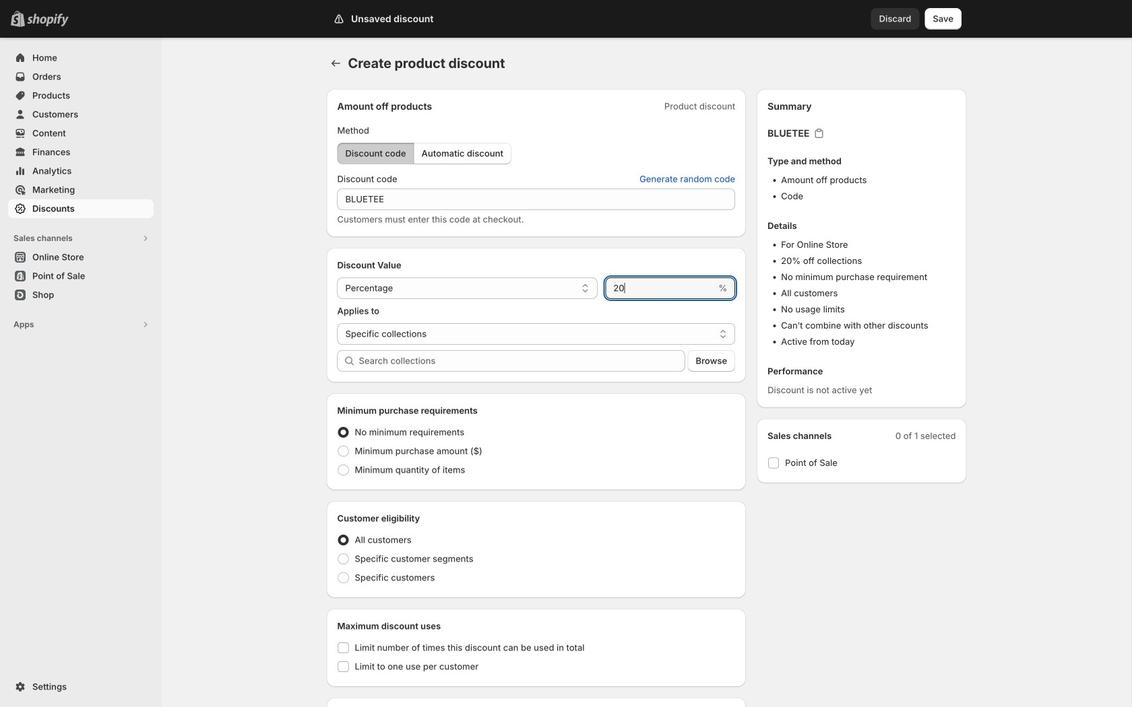 Task type: describe. For each thing, give the bounding box(es) containing it.
Search collections text field
[[359, 351, 685, 372]]



Task type: vqa. For each thing, say whether or not it's contained in the screenshot.
Search products TEXT BOX
no



Task type: locate. For each thing, give the bounding box(es) containing it.
shopify image
[[27, 13, 69, 27]]

None text field
[[337, 189, 736, 210]]

None text field
[[605, 278, 716, 299]]



